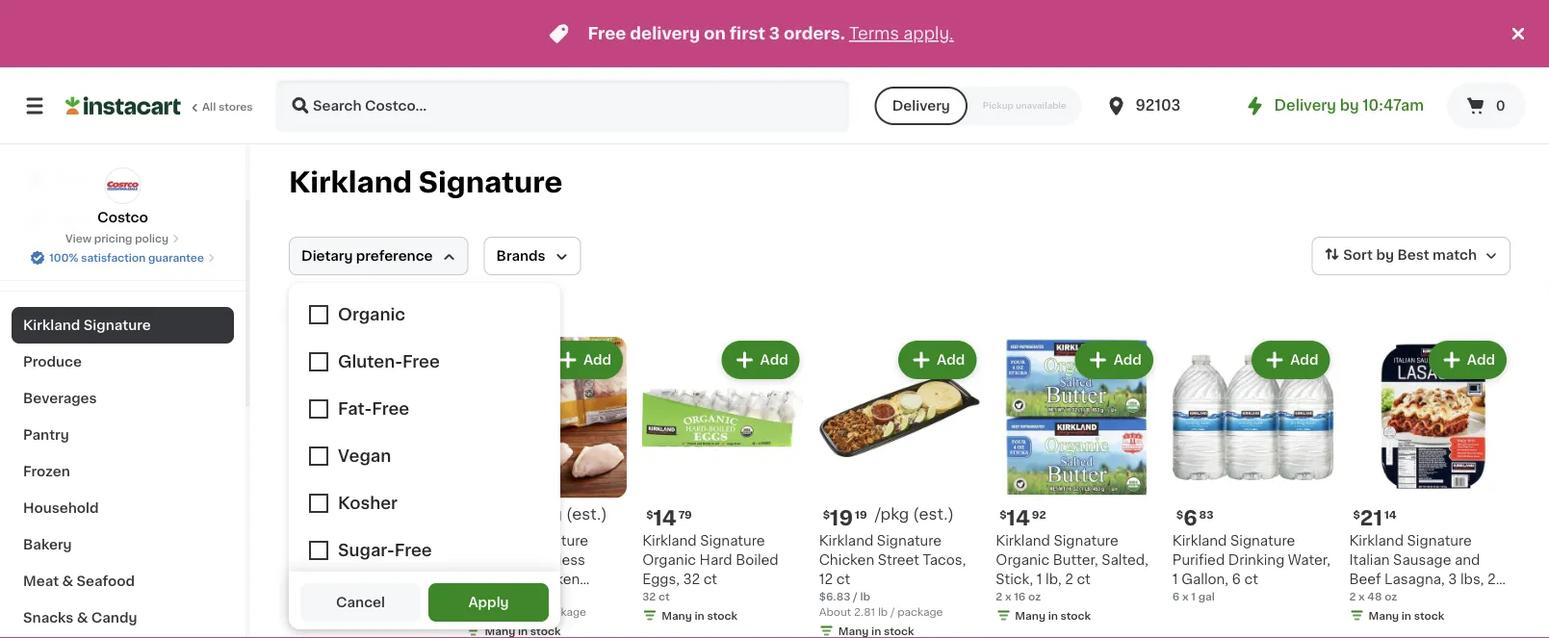 Task type: vqa. For each thing, say whether or not it's contained in the screenshot.
sort by
yes



Task type: locate. For each thing, give the bounding box(es) containing it.
chicken inside kirkland signature chicken street tacos, 12 ct $6.83 / lb about 2.81 lb / package
[[819, 553, 875, 567]]

2 package from the left
[[898, 607, 943, 617]]

/pkg (est.) up street in the bottom right of the page
[[875, 507, 954, 523]]

1 vertical spatial chicken
[[525, 573, 580, 586]]

butter,
[[1053, 553, 1099, 567]]

0 horizontal spatial 1
[[1037, 573, 1043, 586]]

x left 48
[[1359, 591, 1365, 602]]

1 horizontal spatial 3
[[1449, 573, 1458, 586]]

stock for kirkland signature organic hard boiled eggs, 32 ct
[[707, 611, 738, 621]]

Best match Sort by field
[[1312, 237, 1511, 275]]

brands button
[[484, 237, 581, 275]]

3 $ from the left
[[1000, 510, 1007, 520]]

2 horizontal spatial oz
[[1385, 591, 1398, 602]]

1 vertical spatial by
[[1377, 249, 1395, 262]]

7 add from the left
[[1468, 353, 1496, 367]]

14 inside $ 21 14
[[1385, 510, 1397, 520]]

signature inside kirkland signature organic 2% reduced fat milk, chocolate, 8.25 fl oz, 24 ct
[[347, 534, 412, 548]]

$ 21 14
[[1354, 509, 1397, 529]]

3
[[769, 26, 780, 42], [1449, 573, 1458, 586]]

signature up "hard"
[[700, 534, 765, 548]]

1 horizontal spatial (est.)
[[913, 507, 954, 523]]

kirkland signature
[[289, 169, 563, 196], [23, 318, 151, 332]]

/pkg (est.) inside '$19.19 per package (estimated)' element
[[875, 507, 954, 523]]

ct down butter,
[[1077, 573, 1091, 586]]

signature up butter,
[[1054, 534, 1119, 548]]

1 horizontal spatial 14
[[1007, 509, 1030, 529]]

1 left gallon,
[[1173, 573, 1179, 586]]

2 $ from the left
[[823, 510, 830, 520]]

4 product group from the left
[[819, 337, 981, 639]]

organic inside kirkland signature organic hard boiled eggs, 32 ct 32 ct
[[643, 553, 696, 567]]

kirkland inside kirkland signature organic 2% reduced fat milk, chocolate, 8.25 fl oz, 24 ct
[[289, 534, 343, 548]]

0 horizontal spatial /pkg (est.)
[[528, 507, 607, 523]]

1 horizontal spatial kirkland signature
[[289, 169, 563, 196]]

package down boneless
[[541, 607, 587, 617]]

organic for kirkland signature organic 2% reduced fat milk, chocolate, 8.25 fl oz, 24 ct
[[289, 553, 343, 567]]

delivery for delivery by 10:47am
[[1275, 99, 1337, 113]]

1 horizontal spatial &
[[77, 611, 88, 625]]

1 inside kirkland signature organic butter, salted, stick, 1 lb, 2 ct 2 x 16 oz
[[1037, 573, 1043, 586]]

32 right eggs,
[[683, 573, 700, 586]]

product group
[[289, 337, 450, 628], [466, 337, 627, 639], [643, 337, 804, 628], [819, 337, 981, 639], [996, 337, 1158, 628], [1173, 337, 1334, 604], [1350, 337, 1511, 628]]

view
[[65, 234, 92, 244]]

6 add from the left
[[1291, 353, 1319, 367]]

0 vertical spatial by
[[1340, 99, 1359, 113]]

organic
[[291, 487, 335, 498], [289, 553, 343, 567], [466, 553, 520, 567], [643, 553, 696, 567], [996, 553, 1050, 567]]

in down lasagna,
[[1402, 611, 1412, 621]]

many down 16
[[1015, 611, 1046, 621]]

(est.) up tacos,
[[913, 507, 954, 523]]

signature inside kirkland signature italian sausage and beef lasagna, 3 lbs, 2 ct
[[1408, 534, 1473, 548]]

organic inside kirkland signature organic 2% reduced fat milk, chocolate, 8.25 fl oz, 24 ct
[[289, 553, 343, 567]]

1 add from the left
[[407, 353, 435, 367]]

2 add from the left
[[584, 353, 612, 367]]

& left candy
[[77, 611, 88, 625]]

6.11
[[501, 607, 519, 617]]

2%
[[346, 553, 367, 567]]

0 horizontal spatial by
[[1340, 99, 1359, 113]]

1 left lb,
[[1037, 573, 1043, 586]]

2 (est.) from the left
[[913, 507, 954, 523]]

beverages
[[23, 392, 97, 405]]

4 $ from the left
[[1177, 510, 1184, 520]]

$ up 12
[[823, 510, 830, 520]]

kirkland down $ 19 19
[[819, 534, 874, 548]]

organic up skinless
[[466, 553, 520, 567]]

2 oz from the left
[[1029, 591, 1041, 602]]

1 horizontal spatial chicken
[[819, 553, 875, 567]]

0 vertical spatial chicken
[[819, 553, 875, 567]]

1 horizontal spatial package
[[898, 607, 943, 617]]

2 about from the left
[[819, 607, 852, 617]]

lb
[[505, 591, 515, 602], [861, 591, 871, 602], [521, 607, 531, 617], [878, 607, 888, 617]]

signature up boneless
[[524, 534, 588, 548]]

6 product group from the left
[[1173, 337, 1334, 604]]

ct down eggs,
[[659, 591, 670, 602]]

2
[[1065, 573, 1074, 586], [1488, 573, 1496, 586], [996, 591, 1003, 602], [1350, 591, 1356, 602]]

oz for 22
[[341, 591, 354, 602]]

1 /pkg from the left
[[528, 507, 562, 523]]

kirkland down $ 14 79
[[643, 534, 697, 548]]

0 vertical spatial 3
[[769, 26, 780, 42]]

0 horizontal spatial 19
[[830, 509, 853, 529]]

package right 2.81
[[898, 607, 943, 617]]

organic for kirkland signature organic boneless skinless chicken thighs
[[466, 553, 520, 567]]

many down eggs,
[[662, 611, 692, 621]]

1 vertical spatial 3
[[1449, 573, 1458, 586]]

signature inside kirkland signature organic hard boiled eggs, 32 ct 32 ct
[[700, 534, 765, 548]]

0 button
[[1448, 83, 1527, 129]]

household link
[[12, 490, 234, 526]]

by inside field
[[1377, 249, 1395, 262]]

0 horizontal spatial 32
[[643, 591, 656, 602]]

ct right 12
[[837, 573, 850, 586]]

shop link
[[12, 160, 234, 199]]

1 about from the left
[[466, 607, 498, 617]]

candy
[[91, 611, 137, 625]]

1 horizontal spatial 19
[[855, 510, 868, 520]]

kirkland up skinless
[[466, 534, 520, 548]]

view pricing policy
[[65, 234, 169, 244]]

0 horizontal spatial about
[[466, 607, 498, 617]]

5 product group from the left
[[996, 337, 1158, 628]]

kirkland signature organic butter, salted, stick, 1 lb, 2 ct 2 x 16 oz
[[996, 534, 1149, 602]]

stock down $7.45 / lb about 6.11 lb / package
[[531, 626, 561, 637]]

signature up "brands"
[[419, 169, 563, 196]]

signature up drinking
[[1231, 534, 1296, 548]]

kirkland signature chicken street tacos, 12 ct $6.83 / lb about 2.81 lb / package
[[819, 534, 966, 617]]

best match
[[1398, 249, 1477, 262]]

sort by
[[1344, 249, 1395, 262]]

0 horizontal spatial oz
[[341, 591, 354, 602]]

32 down eggs,
[[643, 591, 656, 602]]

1 $ from the left
[[646, 510, 653, 520]]

x left 16
[[1005, 591, 1012, 602]]

kirkland inside kirkland signature organic butter, salted, stick, 1 lb, 2 ct 2 x 16 oz
[[996, 534, 1051, 548]]

kirkland signature up preference
[[289, 169, 563, 196]]

1 vertical spatial &
[[77, 611, 88, 625]]

delivery button
[[875, 87, 968, 125]]

5 add from the left
[[1114, 353, 1142, 367]]

many for kirkland signature organic hard boiled eggs, 32 ct
[[662, 611, 692, 621]]

2 24 from the left
[[358, 592, 375, 605]]

product group containing /pkg (est.)
[[466, 337, 627, 639]]

1 horizontal spatial 1
[[1173, 573, 1179, 586]]

kirkland for fat
[[289, 534, 343, 548]]

24
[[289, 591, 303, 602], [358, 592, 375, 605]]

shop
[[54, 173, 90, 186]]

1 x from the left
[[305, 591, 312, 602]]

add for kirkland signature organic 2% reduced fat milk, chocolate, 8.25 fl oz, 24 ct
[[407, 353, 435, 367]]

street
[[878, 553, 920, 567]]

satisfaction
[[81, 253, 146, 263]]

83
[[1200, 510, 1214, 520]]

7 add button from the left
[[1431, 343, 1505, 378]]

kirkland down $ 14 92
[[996, 534, 1051, 548]]

$ inside $ 14 92
[[1000, 510, 1007, 520]]

1 left gal
[[1192, 591, 1196, 602]]

kirkland up italian
[[1350, 534, 1404, 548]]

delivery
[[1275, 99, 1337, 113], [893, 99, 950, 113]]

signature for fat
[[347, 534, 412, 548]]

household
[[23, 501, 99, 515]]

2 8.25 from the left
[[289, 592, 319, 605]]

3 product group from the left
[[643, 337, 804, 628]]

by right sort
[[1377, 249, 1395, 262]]

many in stock
[[308, 611, 384, 621], [662, 611, 738, 621], [1015, 611, 1091, 621], [1369, 611, 1445, 621], [485, 626, 561, 637], [839, 626, 915, 637]]

signature inside kirkland signature chicken street tacos, 12 ct $6.83 / lb about 2.81 lb / package
[[877, 534, 942, 548]]

kirkland down 22
[[289, 534, 343, 548]]

Search field
[[277, 81, 848, 131]]

signature up reduced on the bottom
[[347, 534, 412, 548]]

signature up produce link
[[84, 318, 151, 332]]

many in stock for kirkland signature organic hard boiled eggs, 32 ct
[[662, 611, 738, 621]]

lasagna,
[[1385, 573, 1445, 586]]

signature inside "kirkland signature purified drinking water, 1 gallon, 6 ct 6 x 1 gal"
[[1231, 534, 1296, 548]]

in
[[341, 611, 351, 621], [695, 611, 705, 621], [1048, 611, 1058, 621], [1402, 611, 1412, 621], [518, 626, 528, 637], [872, 626, 882, 637]]

produce link
[[12, 343, 234, 380]]

italian
[[1350, 553, 1390, 567]]

4 add button from the left
[[901, 343, 975, 378]]

stock down lasagna,
[[1415, 611, 1445, 621]]

1 horizontal spatial /pkg
[[875, 507, 909, 523]]

drinking
[[1229, 553, 1285, 567]]

0 vertical spatial &
[[62, 575, 73, 588]]

kirkland signature organic boneless skinless chicken thighs
[[466, 534, 588, 605]]

0 horizontal spatial 6
[[1173, 591, 1180, 602]]

0 horizontal spatial /pkg
[[528, 507, 562, 523]]

/
[[498, 591, 502, 602], [853, 591, 858, 602], [534, 607, 538, 617], [891, 607, 895, 617]]

dietary
[[301, 249, 353, 263]]

x left fl
[[305, 591, 312, 602]]

19 up kirkland signature chicken street tacos, 12 ct $6.83 / lb about 2.81 lb / package
[[855, 510, 868, 520]]

free delivery on first 3 orders. terms apply.
[[588, 26, 954, 42]]

$ inside '$ 6 83'
[[1177, 510, 1184, 520]]

instacart logo image
[[65, 94, 181, 118]]

0 horizontal spatial 24
[[289, 591, 303, 602]]

signature inside the kirkland signature organic boneless skinless chicken thighs
[[524, 534, 588, 548]]

0 vertical spatial 6
[[1184, 509, 1198, 529]]

3 add from the left
[[760, 353, 789, 367]]

add button for kirkland signature chicken street tacos, 12 ct
[[901, 343, 975, 378]]

$19.19 per package (estimated) element
[[819, 506, 981, 531]]

/pkg up boneless
[[528, 507, 562, 523]]

3 add button from the left
[[724, 343, 798, 378]]

oz for $
[[1385, 591, 1398, 602]]

organic up eggs,
[[643, 553, 696, 567]]

/ up 2.81
[[853, 591, 858, 602]]

package inside $7.45 / lb about 6.11 lb / package
[[541, 607, 587, 617]]

14 right 21
[[1385, 510, 1397, 520]]

add button
[[370, 343, 445, 378], [547, 343, 621, 378], [724, 343, 798, 378], [901, 343, 975, 378], [1077, 343, 1152, 378], [1254, 343, 1329, 378], [1431, 343, 1505, 378]]

chicken down boneless
[[525, 573, 580, 586]]

0 horizontal spatial (est.)
[[566, 507, 607, 523]]

terms
[[849, 26, 900, 42]]

signature inside kirkland signature organic butter, salted, stick, 1 lb, 2 ct 2 x 16 oz
[[1054, 534, 1119, 548]]

/ right 2.81
[[891, 607, 895, 617]]

produce
[[23, 355, 82, 368]]

2 horizontal spatial 14
[[1385, 510, 1397, 520]]

kirkland up purified
[[1173, 534, 1227, 548]]

lists link
[[12, 237, 234, 276]]

14 for $ 14 92
[[1007, 509, 1030, 529]]

1
[[1037, 573, 1043, 586], [1173, 573, 1179, 586], [1192, 591, 1196, 602]]

in down 2.81
[[872, 626, 882, 637]]

kirkland inside kirkland signature organic hard boiled eggs, 32 ct 32 ct
[[643, 534, 697, 548]]

& for snacks
[[77, 611, 88, 625]]

kirkland up produce on the bottom
[[23, 318, 80, 332]]

6 left 83
[[1184, 509, 1198, 529]]

1 horizontal spatial oz
[[1029, 591, 1041, 602]]

1 horizontal spatial by
[[1377, 249, 1395, 262]]

14
[[653, 509, 677, 529], [1007, 509, 1030, 529], [1385, 510, 1397, 520]]

$ up italian
[[1354, 510, 1361, 520]]

about down thighs
[[466, 607, 498, 617]]

kirkland signature italian sausage and beef lasagna, 3 lbs, 2 ct
[[1350, 534, 1496, 605]]

kirkland inside kirkland signature italian sausage and beef lasagna, 3 lbs, 2 ct
[[1350, 534, 1404, 548]]

92
[[1032, 510, 1046, 520]]

add for kirkland signature purified drinking water, 1 gallon, 6 ct
[[1291, 353, 1319, 367]]

48
[[1368, 591, 1383, 602]]

2 x from the left
[[1005, 591, 1012, 602]]

1 (est.) from the left
[[566, 507, 607, 523]]

1 horizontal spatial 32
[[683, 573, 700, 586]]

$ left 83
[[1177, 510, 1184, 520]]

many in stock for kirkland signature italian sausage and beef lasagna, 3 lbs, 2 ct
[[1369, 611, 1445, 621]]

oz
[[341, 591, 354, 602], [1029, 591, 1041, 602], [1385, 591, 1398, 602]]

4 add from the left
[[937, 353, 965, 367]]

signature for beef
[[1408, 534, 1473, 548]]

0 horizontal spatial chicken
[[525, 573, 580, 586]]

ct inside kirkland signature chicken street tacos, 12 ct $6.83 / lb about 2.81 lb / package
[[837, 573, 850, 586]]

$ left 92
[[1000, 510, 1007, 520]]

ct inside kirkland signature organic 2% reduced fat milk, chocolate, 8.25 fl oz, 24 ct
[[378, 592, 392, 605]]

0 horizontal spatial &
[[62, 575, 73, 588]]

kirkland inside the kirkland signature organic boneless skinless chicken thighs
[[466, 534, 520, 548]]

many in stock for kirkland signature organic 2% reduced fat milk, chocolate, 8.25 fl oz, 24 ct
[[308, 611, 384, 621]]

kirkland for 12
[[819, 534, 874, 548]]

organic up "stick,"
[[996, 553, 1050, 567]]

stock down lb,
[[1061, 611, 1091, 621]]

kirkland inside kirkland signature chicken street tacos, 12 ct $6.83 / lb about 2.81 lb / package
[[819, 534, 874, 548]]

signature for stick,
[[1054, 534, 1119, 548]]

24 x 8.25 oz
[[289, 591, 354, 602]]

ct down "hard"
[[704, 573, 718, 586]]

x left gal
[[1183, 591, 1189, 602]]

$ 14 79
[[646, 509, 692, 529]]

1 horizontal spatial 24
[[358, 592, 375, 605]]

stock down cancel
[[354, 611, 384, 621]]

about inside $7.45 / lb about 6.11 lb / package
[[466, 607, 498, 617]]

$ inside $ 14 79
[[646, 510, 653, 520]]

seafood
[[77, 575, 135, 588]]

in down lb,
[[1048, 611, 1058, 621]]

delivery inside button
[[893, 99, 950, 113]]

organic inside the kirkland signature organic boneless skinless chicken thighs
[[466, 553, 520, 567]]

product group containing 6
[[1173, 337, 1334, 604]]

ct inside kirkland signature italian sausage and beef lasagna, 3 lbs, 2 ct
[[1350, 592, 1364, 605]]

costco link
[[97, 168, 148, 227]]

8.25 down fat
[[289, 592, 319, 605]]

3 x from the left
[[1183, 591, 1189, 602]]

about
[[466, 607, 498, 617], [819, 607, 852, 617]]

/ up 6.11
[[498, 591, 502, 602]]

ct inside "kirkland signature purified drinking water, 1 gallon, 6 ct 6 x 1 gal"
[[1245, 573, 1259, 586]]

6 left gal
[[1173, 591, 1180, 602]]

kirkland inside "kirkland signature purified drinking water, 1 gallon, 6 ct 6 x 1 gal"
[[1173, 534, 1227, 548]]

add button for kirkland signature purified drinking water, 1 gallon, 6 ct
[[1254, 343, 1329, 378]]

3 oz from the left
[[1385, 591, 1398, 602]]

ct left 48
[[1350, 592, 1364, 605]]

lists
[[54, 250, 87, 263]]

1 horizontal spatial about
[[819, 607, 852, 617]]

chicken up 12
[[819, 553, 875, 567]]

/ right 6.11
[[534, 607, 538, 617]]

delivery down apply. on the right
[[893, 99, 950, 113]]

kirkland for beef
[[1350, 534, 1404, 548]]

1 add button from the left
[[370, 343, 445, 378]]

tacos,
[[923, 553, 966, 567]]

0 horizontal spatial kirkland signature
[[23, 318, 151, 332]]

package
[[541, 607, 587, 617], [898, 607, 943, 617]]

apply
[[468, 596, 509, 610]]

0 horizontal spatial 14
[[653, 509, 677, 529]]

dietary preference
[[301, 249, 433, 263]]

&
[[62, 575, 73, 588], [77, 611, 88, 625]]

1 oz from the left
[[341, 591, 354, 602]]

6 down drinking
[[1232, 573, 1241, 586]]

2 horizontal spatial 6
[[1232, 573, 1241, 586]]

24 down fat
[[289, 591, 303, 602]]

chicken
[[819, 553, 875, 567], [525, 573, 580, 586]]

1 product group from the left
[[289, 337, 450, 628]]

package inside kirkland signature chicken street tacos, 12 ct $6.83 / lb about 2.81 lb / package
[[898, 607, 943, 617]]

bakery link
[[12, 526, 234, 563]]

many in stock down 48
[[1369, 611, 1445, 621]]

$ inside $ 21 14
[[1354, 510, 1361, 520]]

14 left '79'
[[653, 509, 677, 529]]

6 add button from the left
[[1254, 343, 1329, 378]]

oz right 48
[[1385, 591, 1398, 602]]

view pricing policy link
[[65, 231, 180, 247]]

1 horizontal spatial /pkg (est.)
[[875, 507, 954, 523]]

1 horizontal spatial delivery
[[1275, 99, 1337, 113]]

(est.) up boneless
[[566, 507, 607, 523]]

product group containing 22
[[289, 337, 450, 628]]

orders.
[[784, 26, 846, 42]]

0 horizontal spatial package
[[541, 607, 587, 617]]

about inside kirkland signature chicken street tacos, 12 ct $6.83 / lb about 2.81 lb / package
[[819, 607, 852, 617]]

7 product group from the left
[[1350, 337, 1511, 628]]

on
[[704, 26, 726, 42]]

None search field
[[275, 79, 850, 133]]

water,
[[1289, 553, 1331, 567]]

1 package from the left
[[541, 607, 587, 617]]

by for delivery
[[1340, 99, 1359, 113]]

stock down kirkland signature organic hard boiled eggs, 32 ct 32 ct
[[707, 611, 738, 621]]

many in stock down kirkland signature organic hard boiled eggs, 32 ct 32 ct
[[662, 611, 738, 621]]

organic inside kirkland signature organic butter, salted, stick, 1 lb, 2 ct 2 x 16 oz
[[996, 553, 1050, 567]]

2 right lbs,
[[1488, 573, 1496, 586]]

delivery left 10:47am
[[1275, 99, 1337, 113]]

beef
[[1350, 573, 1382, 586]]

92103
[[1136, 99, 1181, 113]]

3 right first in the top left of the page
[[769, 26, 780, 42]]

add for kirkland signature chicken street tacos, 12 ct
[[937, 353, 965, 367]]

2 /pkg from the left
[[875, 507, 909, 523]]

0 horizontal spatial 3
[[769, 26, 780, 42]]

5 add button from the left
[[1077, 343, 1152, 378]]

2 /pkg (est.) from the left
[[875, 507, 954, 523]]

lb up 6.11
[[505, 591, 515, 602]]

19 up 12
[[830, 509, 853, 529]]

2 add button from the left
[[547, 343, 621, 378]]

kirkland signature organic 2% reduced fat milk, chocolate, 8.25 fl oz, 24 ct
[[289, 534, 432, 605]]

in for kirkland signature organic hard boiled eggs, 32 ct
[[695, 611, 705, 621]]

3 inside limited time offer region
[[769, 26, 780, 42]]

many in stock down oz,
[[308, 611, 384, 621]]

stock for kirkland signature organic butter, salted, stick, 1 lb, 2 ct
[[1061, 611, 1091, 621]]

$ inside $ 19 19
[[823, 510, 830, 520]]

8.25 down milk,
[[314, 591, 339, 602]]

kirkland signature up produce on the bottom
[[23, 318, 151, 332]]

(est.)
[[566, 507, 607, 523], [913, 507, 954, 523]]

/pkg up street in the bottom right of the page
[[875, 507, 909, 523]]

1 vertical spatial kirkland signature
[[23, 318, 151, 332]]

salted,
[[1102, 553, 1149, 567]]

0 vertical spatial kirkland signature
[[289, 169, 563, 196]]

2 product group from the left
[[466, 337, 627, 639]]

3 inside kirkland signature italian sausage and beef lasagna, 3 lbs, 2 ct
[[1449, 573, 1458, 586]]

many for kirkland signature organic 2% reduced fat milk, chocolate, 8.25 fl oz, 24 ct
[[308, 611, 339, 621]]

0 horizontal spatial delivery
[[893, 99, 950, 113]]

organic up 22
[[291, 487, 335, 498]]

ct
[[704, 573, 718, 586], [837, 573, 850, 586], [1077, 573, 1091, 586], [1245, 573, 1259, 586], [659, 591, 670, 602], [378, 592, 392, 605], [1350, 592, 1364, 605]]

ct down drinking
[[1245, 573, 1259, 586]]

5 $ from the left
[[1354, 510, 1361, 520]]

24 right oz,
[[358, 592, 375, 605]]

10:47am
[[1363, 99, 1424, 113]]

by left 10:47am
[[1340, 99, 1359, 113]]



Task type: describe. For each thing, give the bounding box(es) containing it.
22
[[300, 509, 326, 529]]

2 x 48 oz
[[1350, 591, 1398, 602]]

$ for $ 14 92
[[1000, 510, 1007, 520]]

signature for 12
[[877, 534, 942, 548]]

1 8.25 from the left
[[314, 591, 339, 602]]

1 vertical spatial 32
[[643, 591, 656, 602]]

many down 2.81
[[839, 626, 869, 637]]

$ for $ 21 14
[[1354, 510, 1361, 520]]

100% satisfaction guarantee button
[[30, 247, 216, 266]]

38
[[328, 510, 342, 520]]

buy
[[54, 211, 81, 225]]

2 left 16
[[996, 591, 1003, 602]]

kirkland signature purified drinking water, 1 gallon, 6 ct 6 x 1 gal
[[1173, 534, 1331, 602]]

sausage
[[1394, 553, 1452, 567]]

many in stock down 2.81
[[839, 626, 915, 637]]

meat
[[23, 575, 59, 588]]

21
[[1361, 509, 1383, 529]]

by for sort
[[1377, 249, 1395, 262]]

fat
[[289, 573, 310, 586]]

stores
[[219, 102, 253, 112]]

purified
[[1173, 553, 1225, 567]]

(est.) inside '$19.19 per package (estimated)' element
[[913, 507, 954, 523]]

boneless
[[523, 553, 586, 567]]

thighs
[[466, 592, 511, 605]]

14 for $ 14 79
[[653, 509, 677, 529]]

costco
[[97, 211, 148, 224]]

add for kirkland signature organic boneless skinless chicken thighs
[[584, 353, 612, 367]]

frozen link
[[12, 453, 234, 490]]

2 right lb,
[[1065, 573, 1074, 586]]

add for kirkland signature organic hard boiled eggs, 32 ct
[[760, 353, 789, 367]]

2 vertical spatial 6
[[1173, 591, 1180, 602]]

$ 19 19
[[823, 509, 868, 529]]

chicken inside the kirkland signature organic boneless skinless chicken thighs
[[525, 573, 580, 586]]

100%
[[49, 253, 78, 263]]

preference
[[356, 249, 433, 263]]

chocolate,
[[348, 573, 422, 586]]

milk,
[[314, 573, 345, 586]]

delivery
[[630, 26, 700, 42]]

stick,
[[996, 573, 1034, 586]]

match
[[1433, 249, 1477, 262]]

in down 6.11
[[518, 626, 528, 637]]

eggs,
[[643, 573, 680, 586]]

1 /pkg (est.) from the left
[[528, 507, 607, 523]]

policy
[[135, 234, 169, 244]]

ct inside kirkland signature organic butter, salted, stick, 1 lb, 2 ct 2 x 16 oz
[[1077, 573, 1091, 586]]

fl
[[323, 592, 332, 605]]

service type group
[[875, 87, 1082, 125]]

$ 6 83
[[1177, 509, 1214, 529]]

kirkland for stick,
[[996, 534, 1051, 548]]

0 vertical spatial 32
[[683, 573, 700, 586]]

79
[[679, 510, 692, 520]]

signature inside kirkland signature link
[[84, 318, 151, 332]]

in for kirkland signature organic butter, salted, stick, 1 lb, 2 ct
[[1048, 611, 1058, 621]]

add button for kirkland signature italian sausage and beef lasagna, 3 lbs, 2 ct
[[1431, 343, 1505, 378]]

snacks
[[23, 611, 73, 625]]

add button for kirkland signature organic hard boiled eggs, 32 ct
[[724, 343, 798, 378]]

4 x from the left
[[1359, 591, 1365, 602]]

apply.
[[904, 26, 954, 42]]

best
[[1398, 249, 1430, 262]]

product group containing 19
[[819, 337, 981, 639]]

many in stock for kirkland signature organic butter, salted, stick, 1 lb, 2 ct
[[1015, 611, 1091, 621]]

pantry
[[23, 428, 69, 442]]

lb up 2.81
[[861, 591, 871, 602]]

many in stock down 6.11
[[485, 626, 561, 637]]

kirkland for chicken
[[466, 534, 520, 548]]

2 horizontal spatial 1
[[1192, 591, 1196, 602]]

again
[[97, 211, 135, 225]]

lb right 6.11
[[521, 607, 531, 617]]

delivery by 10:47am link
[[1244, 94, 1424, 118]]

1 vertical spatial 6
[[1232, 573, 1241, 586]]

$ for $ 19 19
[[823, 510, 830, 520]]

1 horizontal spatial 6
[[1184, 509, 1198, 529]]

add for kirkland signature italian sausage and beef lasagna, 3 lbs, 2 ct
[[1468, 353, 1496, 367]]

pantry link
[[12, 417, 234, 453]]

lb,
[[1046, 573, 1062, 586]]

cancel button
[[300, 584, 421, 622]]

all
[[202, 102, 216, 112]]

x inside kirkland signature organic butter, salted, stick, 1 lb, 2 ct 2 x 16 oz
[[1005, 591, 1012, 602]]

terms apply. link
[[849, 26, 954, 42]]

24 inside kirkland signature organic 2% reduced fat milk, chocolate, 8.25 fl oz, 24 ct
[[358, 592, 375, 605]]

frozen
[[23, 465, 70, 478]]

buy it again link
[[12, 199, 234, 237]]

add button for kirkland signature organic 2% reduced fat milk, chocolate, 8.25 fl oz, 24 ct
[[370, 343, 445, 378]]

lbs,
[[1461, 573, 1485, 586]]

stock down kirkland signature chicken street tacos, 12 ct $6.83 / lb about 2.81 lb / package
[[884, 626, 915, 637]]

signature for 1
[[1231, 534, 1296, 548]]

add for kirkland signature organic butter, salted, stick, 1 lb, 2 ct
[[1114, 353, 1142, 367]]

1 24 from the left
[[289, 591, 303, 602]]

$ for $ 6 83
[[1177, 510, 1184, 520]]

2.81
[[854, 607, 876, 617]]

& for meat
[[62, 575, 73, 588]]

gallon,
[[1182, 573, 1229, 586]]

all stores
[[202, 102, 253, 112]]

free
[[588, 26, 626, 42]]

add button for kirkland signature organic butter, salted, stick, 1 lb, 2 ct
[[1077, 343, 1152, 378]]

oz,
[[335, 592, 355, 605]]

$7.45 / lb about 6.11 lb / package
[[466, 591, 587, 617]]

2 down beef
[[1350, 591, 1356, 602]]

many for kirkland signature italian sausage and beef lasagna, 3 lbs, 2 ct
[[1369, 611, 1400, 621]]

organic for kirkland signature organic butter, salted, stick, 1 lb, 2 ct 2 x 16 oz
[[996, 553, 1050, 567]]

2 inside kirkland signature italian sausage and beef lasagna, 3 lbs, 2 ct
[[1488, 573, 1496, 586]]

product group containing 21
[[1350, 337, 1511, 628]]

gal
[[1199, 591, 1215, 602]]

8.25 inside kirkland signature organic 2% reduced fat milk, chocolate, 8.25 fl oz, 24 ct
[[289, 592, 319, 605]]

kirkland for 1
[[1173, 534, 1227, 548]]

add button for kirkland signature organic boneless skinless chicken thighs
[[547, 343, 621, 378]]

guarantee
[[148, 253, 204, 263]]

kirkland up dietary preference
[[289, 169, 412, 196]]

lb right 2.81
[[878, 607, 888, 617]]

16
[[1014, 591, 1026, 602]]

many for kirkland signature organic butter, salted, stick, 1 lb, 2 ct
[[1015, 611, 1046, 621]]

hard
[[700, 553, 733, 567]]

in for kirkland signature italian sausage and beef lasagna, 3 lbs, 2 ct
[[1402, 611, 1412, 621]]

skinless
[[466, 573, 521, 586]]

sort
[[1344, 249, 1373, 262]]

costco logo image
[[104, 168, 141, 204]]

/pkg inside '$19.19 per package (estimated)' element
[[875, 507, 909, 523]]

$7.45
[[466, 591, 495, 602]]

organic for kirkland signature organic hard boiled eggs, 32 ct 32 ct
[[643, 553, 696, 567]]

stock for kirkland signature organic 2% reduced fat milk, chocolate, 8.25 fl oz, 24 ct
[[354, 611, 384, 621]]

$ for $ 14 79
[[646, 510, 653, 520]]

x inside "kirkland signature purified drinking water, 1 gallon, 6 ct 6 x 1 gal"
[[1183, 591, 1189, 602]]

reduced
[[370, 553, 432, 567]]

kirkland signature organic hard boiled eggs, 32 ct 32 ct
[[643, 534, 779, 602]]

19 inside $ 19 19
[[855, 510, 868, 520]]

100% satisfaction guarantee
[[49, 253, 204, 263]]

oz inside kirkland signature organic butter, salted, stick, 1 lb, 2 ct 2 x 16 oz
[[1029, 591, 1041, 602]]

signature for eggs,
[[700, 534, 765, 548]]

delivery for delivery
[[893, 99, 950, 113]]

it
[[85, 211, 94, 225]]

0
[[1496, 99, 1506, 113]]

in for kirkland signature organic 2% reduced fat milk, chocolate, 8.25 fl oz, 24 ct
[[341, 611, 351, 621]]

limited time offer region
[[0, 0, 1507, 67]]

all stores link
[[65, 79, 254, 133]]

delivery by 10:47am
[[1275, 99, 1424, 113]]

many down 6.11
[[485, 626, 516, 637]]

first
[[730, 26, 766, 42]]

brands
[[497, 249, 546, 263]]

kirkland for eggs,
[[643, 534, 697, 548]]

stock for kirkland signature italian sausage and beef lasagna, 3 lbs, 2 ct
[[1415, 611, 1445, 621]]

buy it again
[[54, 211, 135, 225]]

signature for chicken
[[524, 534, 588, 548]]

meat & seafood link
[[12, 563, 234, 600]]

beverages link
[[12, 380, 234, 417]]

apply button
[[429, 584, 549, 622]]

snacks & candy
[[23, 611, 137, 625]]



